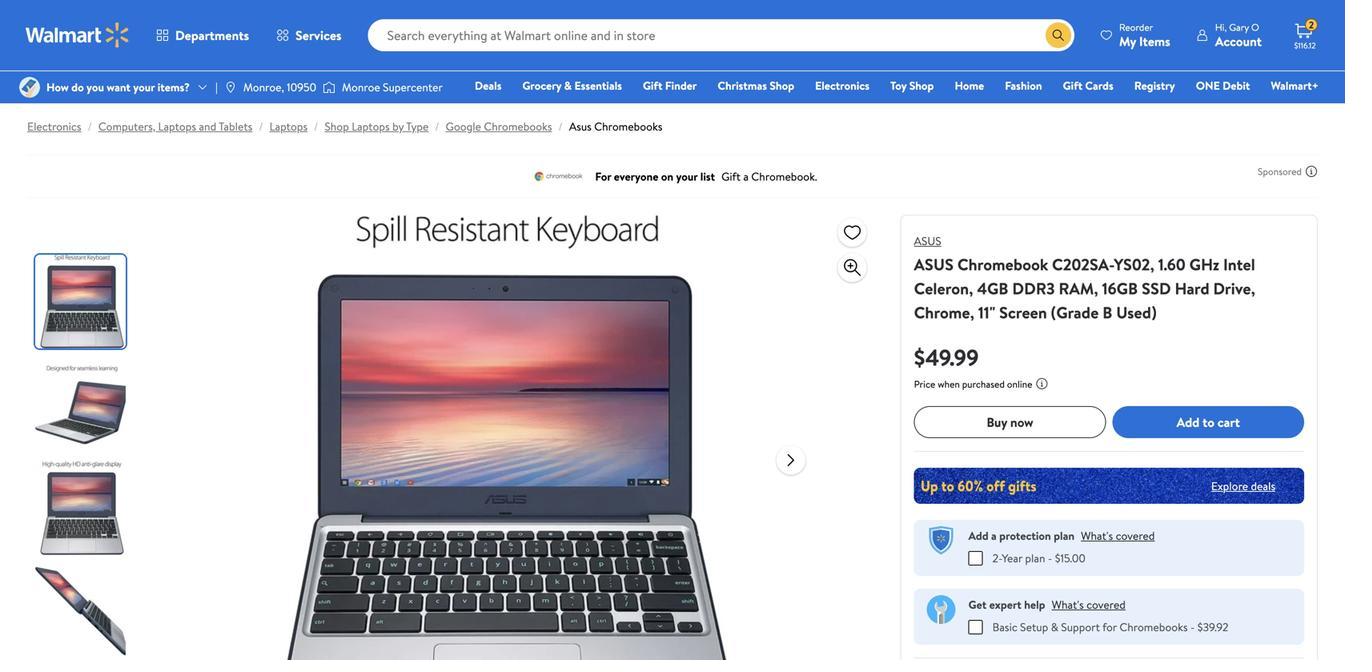 Task type: locate. For each thing, give the bounding box(es) containing it.
$49.99
[[914, 342, 979, 373]]

1 vertical spatial electronics
[[27, 119, 81, 134]]

price
[[914, 377, 936, 391]]

/ right tablets
[[259, 119, 263, 134]]

chromebooks
[[484, 119, 552, 134], [595, 119, 663, 134], [1120, 619, 1188, 635]]

hi,
[[1216, 20, 1227, 34]]

0 horizontal spatial plan
[[1026, 550, 1046, 566]]

add inside "button"
[[1177, 413, 1200, 431]]

add left a at the bottom right of the page
[[969, 528, 989, 543]]

 image
[[323, 79, 336, 95], [224, 81, 237, 94]]

$39.92
[[1198, 619, 1229, 635]]

1 vertical spatial what's
[[1052, 597, 1084, 612]]

 image
[[19, 77, 40, 98]]

gift
[[643, 78, 663, 93], [1063, 78, 1083, 93]]

plan up $15.00 at the bottom right of the page
[[1054, 528, 1075, 543]]

0 horizontal spatial &
[[564, 78, 572, 93]]

2
[[1309, 18, 1315, 32]]

1 asus from the top
[[914, 233, 942, 249]]

walmart+ link
[[1264, 77, 1326, 94]]

search icon image
[[1052, 29, 1065, 42]]

 image right |
[[224, 81, 237, 94]]

electronics left toy
[[816, 78, 870, 93]]

1 horizontal spatial &
[[1051, 619, 1059, 635]]

electronics for electronics / computers, laptops and tablets / laptops / shop laptops by type / google chromebooks / asus chromebooks
[[27, 119, 81, 134]]

10950
[[287, 79, 317, 95]]

0 horizontal spatial add
[[969, 528, 989, 543]]

plan right "year"
[[1026, 550, 1046, 566]]

1 horizontal spatial add
[[1177, 413, 1200, 431]]

electronics link left toy
[[808, 77, 877, 94]]

add to cart
[[1177, 413, 1241, 431]]

$116.12
[[1295, 40, 1316, 51]]

gift cards
[[1063, 78, 1114, 93]]

1 horizontal spatial plan
[[1054, 528, 1075, 543]]

chromebooks right for
[[1120, 619, 1188, 635]]

1 vertical spatial covered
[[1087, 597, 1126, 612]]

essentials
[[575, 78, 622, 93]]

shop
[[770, 78, 795, 93], [910, 78, 934, 93], [325, 119, 349, 134]]

hard
[[1175, 277, 1210, 300]]

chromebooks right "asus"
[[595, 119, 663, 134]]

0 horizontal spatial electronics
[[27, 119, 81, 134]]

4gb
[[977, 277, 1009, 300]]

shop right christmas
[[770, 78, 795, 93]]

christmas shop link
[[711, 77, 802, 94]]

tablets
[[219, 119, 253, 134]]

1 horizontal spatial -
[[1191, 619, 1195, 635]]

/ right laptops link
[[314, 119, 318, 134]]

basic
[[993, 619, 1018, 635]]

0 vertical spatial add
[[1177, 413, 1200, 431]]

departments
[[175, 26, 249, 44]]

0 vertical spatial what's covered button
[[1081, 528, 1155, 543]]

electronics down how
[[27, 119, 81, 134]]

protection
[[1000, 528, 1052, 543]]

& right setup
[[1051, 619, 1059, 635]]

1 gift from the left
[[643, 78, 663, 93]]

deals link
[[468, 77, 509, 94]]

chrome,
[[914, 301, 975, 324]]

next media item image
[[782, 451, 801, 470]]

0 horizontal spatial  image
[[224, 81, 237, 94]]

0 vertical spatial electronics link
[[808, 77, 877, 94]]

shop inside toy shop link
[[910, 78, 934, 93]]

what's covered button up support
[[1052, 597, 1126, 612]]

what's covered button
[[1081, 528, 1155, 543], [1052, 597, 1126, 612]]

laptops left and
[[158, 119, 196, 134]]

shop down monroe
[[325, 119, 349, 134]]

electronics
[[816, 78, 870, 93], [27, 119, 81, 134]]

google chromebooks link
[[446, 119, 552, 134]]

1 laptops from the left
[[158, 119, 196, 134]]

Basic Setup & Support for Chromebooks - $39.92 checkbox
[[969, 620, 983, 634]]

0 horizontal spatial chromebooks
[[484, 119, 552, 134]]

- left $39.92
[[1191, 619, 1195, 635]]

electronics link
[[808, 77, 877, 94], [27, 119, 81, 134]]

 image right 10950
[[323, 79, 336, 95]]

do
[[71, 79, 84, 95]]

registry
[[1135, 78, 1176, 93]]

items?
[[158, 79, 190, 95]]

laptops down monroe, 10950
[[270, 119, 308, 134]]

 image for monroe supercenter
[[323, 79, 336, 95]]

0 vertical spatial electronics
[[816, 78, 870, 93]]

1 vertical spatial add
[[969, 528, 989, 543]]

1 horizontal spatial shop
[[770, 78, 795, 93]]

laptops left 'by'
[[352, 119, 390, 134]]

shop laptops by type link
[[325, 119, 429, 134]]

ys02,
[[1114, 253, 1155, 276]]

monroe supercenter
[[342, 79, 443, 95]]

shop right toy
[[910, 78, 934, 93]]

what's covered button down up to sixty percent off deals. shop now. image
[[1081, 528, 1155, 543]]

add for add a protection plan what's covered
[[969, 528, 989, 543]]

shop inside christmas shop link
[[770, 78, 795, 93]]

1 horizontal spatial laptops
[[270, 119, 308, 134]]

0 horizontal spatial -
[[1048, 550, 1053, 566]]

asus chromebook c202sa-ys02, 1.60 ghz intel celeron, 4gb ddr3 ram, 16gb ssd hard drive, chrome, 11" screen (grade b used) image
[[251, 215, 764, 660]]

1 vertical spatial plan
[[1026, 550, 1046, 566]]

type
[[406, 119, 429, 134]]

wpp logo image
[[927, 526, 956, 555]]

1 vertical spatial asus
[[914, 253, 954, 276]]

cards
[[1086, 78, 1114, 93]]

- left $15.00 at the bottom right of the page
[[1048, 550, 1053, 566]]

1 vertical spatial what's covered button
[[1052, 597, 1126, 612]]

asus chromebook c202sa-ys02, 1.60 ghz intel celeron, 4gb ddr3 ram, 16gb ssd hard drive, chrome, 11" screen (grade b used) - image 1 of 6 image
[[35, 255, 129, 348]]

buy now button
[[914, 406, 1106, 438]]

christmas
[[718, 78, 767, 93]]

finder
[[665, 78, 697, 93]]

asus
[[914, 233, 942, 249], [914, 253, 954, 276]]

& right the grocery
[[564, 78, 572, 93]]

/ right type
[[435, 119, 439, 134]]

 image for monroe, 10950
[[224, 81, 237, 94]]

o
[[1252, 20, 1260, 34]]

covered down up to sixty percent off deals. shop now. image
[[1116, 528, 1155, 543]]

gift left cards
[[1063, 78, 1083, 93]]

what's up $15.00 at the bottom right of the page
[[1081, 528, 1114, 543]]

1 horizontal spatial  image
[[323, 79, 336, 95]]

chromebook
[[958, 253, 1049, 276]]

setup
[[1021, 619, 1049, 635]]

laptops link
[[270, 119, 308, 134]]

one debit
[[1196, 78, 1251, 93]]

Walmart Site-Wide search field
[[368, 19, 1075, 51]]

1 vertical spatial &
[[1051, 619, 1059, 635]]

add
[[1177, 413, 1200, 431], [969, 528, 989, 543]]

2-year plan - $15.00
[[993, 550, 1086, 566]]

asus up celeron,
[[914, 233, 942, 249]]

reorder
[[1120, 20, 1154, 34]]

b
[[1103, 301, 1113, 324]]

asus chromebook c202sa-ys02, 1.60 ghz intel celeron, 4gb ddr3 ram, 16gb ssd hard drive, chrome, 11" screen (grade b used) - image 4 of 6 image
[[35, 565, 129, 658]]

0 vertical spatial what's
[[1081, 528, 1114, 543]]

asus link
[[914, 233, 942, 249]]

walmart image
[[26, 22, 130, 48]]

chromebooks down the grocery
[[484, 119, 552, 134]]

2 horizontal spatial shop
[[910, 78, 934, 93]]

0 vertical spatial &
[[564, 78, 572, 93]]

add left to at the right of page
[[1177, 413, 1200, 431]]

one
[[1196, 78, 1221, 93]]

purchased
[[963, 377, 1005, 391]]

c202sa-
[[1053, 253, 1114, 276]]

0 horizontal spatial gift
[[643, 78, 663, 93]]

deals
[[1251, 478, 1276, 494]]

add to favorites list, asus chromebook c202sa-ys02, 1.60 ghz intel celeron, 4gb ddr3 ram, 16gb ssd hard drive, chrome, 11" screen (grade b used) image
[[843, 222, 862, 242]]

1 horizontal spatial gift
[[1063, 78, 1083, 93]]

get expert help what's covered
[[969, 597, 1126, 612]]

&
[[564, 78, 572, 93], [1051, 619, 1059, 635]]

1 vertical spatial electronics link
[[27, 119, 81, 134]]

reorder my items
[[1120, 20, 1171, 50]]

0 horizontal spatial laptops
[[158, 119, 196, 134]]

gift left finder
[[643, 78, 663, 93]]

home link
[[948, 77, 992, 94]]

plan
[[1054, 528, 1075, 543], [1026, 550, 1046, 566]]

/
[[88, 119, 92, 134], [259, 119, 263, 134], [314, 119, 318, 134], [435, 119, 439, 134], [559, 119, 563, 134]]

2 horizontal spatial laptops
[[352, 119, 390, 134]]

5 / from the left
[[559, 119, 563, 134]]

asus asus chromebook c202sa-ys02, 1.60 ghz intel celeron, 4gb ddr3 ram, 16gb ssd hard drive, chrome, 11" screen (grade b used)
[[914, 233, 1256, 324]]

0 vertical spatial -
[[1048, 550, 1053, 566]]

asus down asus link
[[914, 253, 954, 276]]

what's covered button for what's
[[1081, 528, 1155, 543]]

monroe,
[[243, 79, 284, 95]]

1 / from the left
[[88, 119, 92, 134]]

services
[[296, 26, 342, 44]]

/ left "asus"
[[559, 119, 563, 134]]

one debit link
[[1189, 77, 1258, 94]]

get
[[969, 597, 987, 612]]

0 horizontal spatial electronics link
[[27, 119, 81, 134]]

covered up for
[[1087, 597, 1126, 612]]

electronics link down how
[[27, 119, 81, 134]]

1 horizontal spatial electronics
[[816, 78, 870, 93]]

what's
[[1081, 528, 1114, 543], [1052, 597, 1084, 612]]

what's up support
[[1052, 597, 1084, 612]]

/ left computers,
[[88, 119, 92, 134]]

0 vertical spatial asus
[[914, 233, 942, 249]]

2 gift from the left
[[1063, 78, 1083, 93]]

support
[[1062, 619, 1100, 635]]



Task type: vqa. For each thing, say whether or not it's contained in the screenshot.
Shop corresponding to Christmas Shop
yes



Task type: describe. For each thing, give the bounding box(es) containing it.
3 laptops from the left
[[352, 119, 390, 134]]

(grade
[[1051, 301, 1099, 324]]

gary
[[1230, 20, 1250, 34]]

asus
[[569, 119, 592, 134]]

services button
[[263, 16, 355, 54]]

my
[[1120, 32, 1137, 50]]

hi, gary o account
[[1216, 20, 1262, 50]]

for
[[1103, 619, 1117, 635]]

drive,
[[1214, 277, 1256, 300]]

Search search field
[[368, 19, 1075, 51]]

computers,
[[98, 119, 156, 134]]

toy
[[891, 78, 907, 93]]

cart
[[1218, 413, 1241, 431]]

explore deals link
[[1205, 472, 1282, 500]]

asus chromebook c202sa-ys02, 1.60 ghz intel celeron, 4gb ddr3 ram, 16gb ssd hard drive, chrome, 11" screen (grade b used) - image 2 of 6 image
[[35, 358, 129, 452]]

departments button
[[143, 16, 263, 54]]

3 / from the left
[[314, 119, 318, 134]]

your
[[133, 79, 155, 95]]

price when purchased online
[[914, 377, 1033, 391]]

asus chromebook c202sa-ys02, 1.60 ghz intel celeron, 4gb ddr3 ram, 16gb ssd hard drive, chrome, 11" screen (grade b used) - image 3 of 6 image
[[35, 461, 129, 555]]

1 horizontal spatial chromebooks
[[595, 119, 663, 134]]

add to cart button
[[1113, 406, 1305, 438]]

debit
[[1223, 78, 1251, 93]]

shop for christmas shop
[[770, 78, 795, 93]]

shop for toy shop
[[910, 78, 934, 93]]

want
[[107, 79, 131, 95]]

supercenter
[[383, 79, 443, 95]]

what's covered button for covered
[[1052, 597, 1126, 612]]

online
[[1007, 377, 1033, 391]]

year
[[1002, 550, 1023, 566]]

intel
[[1224, 253, 1256, 276]]

gift cards link
[[1056, 77, 1121, 94]]

electronics / computers, laptops and tablets / laptops / shop laptops by type / google chromebooks / asus chromebooks
[[27, 119, 663, 134]]

celeron,
[[914, 277, 974, 300]]

asus chromebooks link
[[569, 119, 663, 134]]

add for add to cart
[[1177, 413, 1200, 431]]

monroe
[[342, 79, 380, 95]]

zoom image modal image
[[843, 258, 862, 277]]

account
[[1216, 32, 1262, 50]]

2-Year plan - $15.00 checkbox
[[969, 551, 983, 566]]

by
[[393, 119, 404, 134]]

walmart+
[[1271, 78, 1319, 93]]

now
[[1011, 413, 1034, 431]]

screen
[[1000, 301, 1048, 324]]

when
[[938, 377, 960, 391]]

grocery
[[523, 78, 562, 93]]

0 vertical spatial plan
[[1054, 528, 1075, 543]]

expert
[[990, 597, 1022, 612]]

grocery & essentials
[[523, 78, 622, 93]]

add a protection plan what's covered
[[969, 528, 1155, 543]]

grocery & essentials link
[[515, 77, 630, 94]]

ram,
[[1059, 277, 1099, 300]]

fashion
[[1005, 78, 1043, 93]]

1 horizontal spatial electronics link
[[808, 77, 877, 94]]

you
[[87, 79, 104, 95]]

& inside "link"
[[564, 78, 572, 93]]

ad disclaimer and feedback image
[[1306, 165, 1318, 178]]

explore deals
[[1212, 478, 1276, 494]]

a
[[992, 528, 997, 543]]

basic setup & support for chromebooks - $39.92
[[993, 619, 1229, 635]]

2 / from the left
[[259, 119, 263, 134]]

christmas shop
[[718, 78, 795, 93]]

monroe, 10950
[[243, 79, 317, 95]]

registry link
[[1128, 77, 1183, 94]]

gift for gift cards
[[1063, 78, 1083, 93]]

toy shop
[[891, 78, 934, 93]]

ssd
[[1142, 277, 1172, 300]]

and
[[199, 119, 216, 134]]

fashion link
[[998, 77, 1050, 94]]

up to sixty percent off deals. shop now. image
[[914, 468, 1305, 504]]

buy now
[[987, 413, 1034, 431]]

2-
[[993, 550, 1002, 566]]

2 horizontal spatial chromebooks
[[1120, 619, 1188, 635]]

to
[[1203, 413, 1215, 431]]

in_home_installation logo image
[[927, 595, 956, 624]]

how
[[46, 79, 69, 95]]

0 horizontal spatial shop
[[325, 119, 349, 134]]

ghz
[[1190, 253, 1220, 276]]

2 asus from the top
[[914, 253, 954, 276]]

toy shop link
[[884, 77, 942, 94]]

computers, laptops and tablets link
[[98, 119, 253, 134]]

gift for gift finder
[[643, 78, 663, 93]]

1.60
[[1159, 253, 1186, 276]]

how do you want your items?
[[46, 79, 190, 95]]

1 vertical spatial -
[[1191, 619, 1195, 635]]

$15.00
[[1055, 550, 1086, 566]]

ddr3
[[1013, 277, 1055, 300]]

16gb
[[1103, 277, 1138, 300]]

2 laptops from the left
[[270, 119, 308, 134]]

gift finder
[[643, 78, 697, 93]]

4 / from the left
[[435, 119, 439, 134]]

legal information image
[[1036, 377, 1049, 390]]

|
[[215, 79, 218, 95]]

0 vertical spatial covered
[[1116, 528, 1155, 543]]

deals
[[475, 78, 502, 93]]

buy
[[987, 413, 1008, 431]]

electronics for electronics
[[816, 78, 870, 93]]



